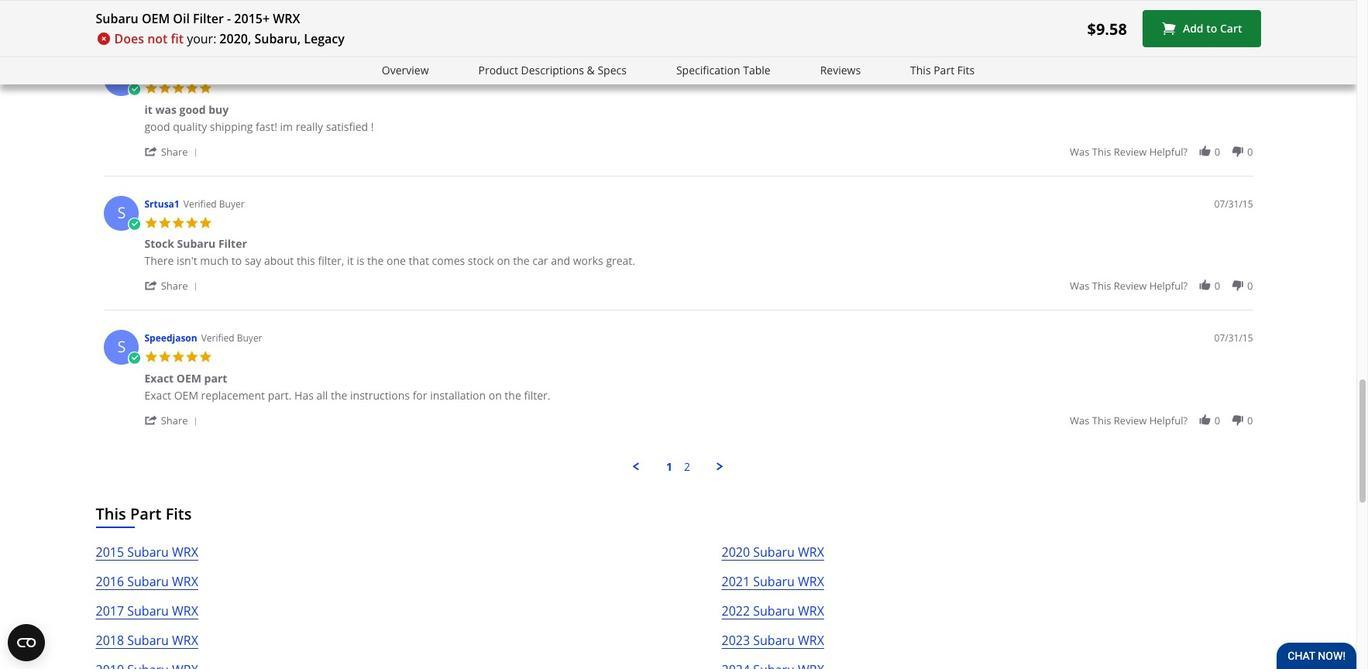 Task type: locate. For each thing, give the bounding box(es) containing it.
4 group from the top
[[1070, 414, 1253, 428]]

3 share button from the top
[[145, 413, 203, 428]]

2 was from the top
[[1070, 145, 1090, 159]]

subaru down 2017 subaru wrx link
[[127, 633, 169, 650]]

0 vertical spatial review date 07/31/15 element
[[1215, 197, 1253, 211]]

on right installation
[[489, 388, 502, 403]]

circle checkmark image for exact oem part
[[127, 352, 141, 366]]

it left the was
[[145, 102, 153, 117]]

your:
[[187, 30, 216, 47]]

wrx for 2021 subaru wrx
[[798, 574, 824, 591]]

wrx inside 2016 subaru wrx link
[[172, 574, 198, 591]]

s for stock subaru filter there isn't much to say about this filter, it is the one that comes stock on the car and works great.
[[117, 202, 126, 223]]

review date 07/31/15 element
[[1215, 197, 1253, 211], [1215, 332, 1253, 345]]

circle checkmark image
[[127, 83, 141, 97], [127, 218, 141, 231], [127, 352, 141, 366]]

the right is
[[367, 254, 384, 268]]

was this review helpful? left 'vote up review by john m. on  1 sep 2023' 'icon'
[[1070, 10, 1188, 24]]

1 horizontal spatial this part fits
[[911, 63, 975, 77]]

1 vertical spatial on
[[489, 388, 502, 403]]

0 right vote up review by srtusa1 on 31 jul 2015 icon
[[1215, 279, 1221, 293]]

wrx inside 2017 subaru wrx link
[[172, 603, 198, 620]]

subaru for stock subaru filter there isn't much to say about this filter, it is the one that comes stock on the car and works great.
[[177, 236, 216, 251]]

good up quality
[[179, 102, 206, 117]]

review left vote up review by srtusa1 on 31 jul 2015 icon
[[1114, 279, 1147, 293]]

seperator image
[[191, 148, 200, 157], [191, 417, 200, 426]]

0 horizontal spatial this
[[96, 504, 126, 525]]

share image for s
[[145, 414, 158, 427]]

3 circle checkmark image from the top
[[127, 352, 141, 366]]

was
[[1070, 10, 1090, 24], [1070, 145, 1090, 159], [1070, 279, 1090, 293], [1070, 414, 1090, 428]]

1 vertical spatial good
[[145, 119, 170, 134]]

0 horizontal spatial good
[[145, 119, 170, 134]]

wrx inside 2022 subaru wrx link
[[798, 603, 824, 620]]

buyer for it was good buy
[[235, 63, 260, 76]]

1 horizontal spatial to
[[1207, 21, 1218, 36]]

1 vertical spatial exact
[[145, 388, 171, 403]]

0 vertical spatial verified buyer heading
[[199, 63, 260, 76]]

subaru down 2020 subaru wrx link
[[753, 574, 795, 591]]

2 helpful? from the top
[[1150, 145, 1188, 159]]

1 vertical spatial share
[[161, 279, 188, 293]]

share down quality
[[161, 145, 188, 159]]

0 vertical spatial to
[[1207, 21, 1218, 36]]

2 review from the top
[[1114, 145, 1147, 159]]

this
[[1093, 10, 1112, 24], [1093, 145, 1112, 159], [297, 254, 315, 268], [1093, 279, 1112, 293], [1093, 414, 1112, 428]]

was this review helpful? for stock subaru filter there isn't much to say about this filter, it is the one that comes stock on the car and works great.
[[1070, 279, 1188, 293]]

it inside it was good buy good quality shipping fast! im really satisfied !
[[145, 102, 153, 117]]

subaru down 2016 subaru wrx link
[[127, 603, 169, 620]]

0 vertical spatial this part fits
[[911, 63, 975, 77]]

verified for filter
[[183, 197, 217, 211]]

1 share button from the top
[[145, 144, 203, 159]]

0 vertical spatial part
[[934, 63, 955, 77]]

wrx inside 2020 subaru wrx link
[[798, 544, 824, 561]]

1 07/31/15 from the top
[[1215, 197, 1253, 211]]

0 vertical spatial verified
[[199, 63, 233, 76]]

oem left replacement
[[174, 388, 198, 403]]

1 vertical spatial s
[[117, 336, 126, 357]]

wrx for 2020 subaru wrx
[[798, 544, 824, 561]]

07/31/15 down vote down review by srtusa1 on 31 jul 2015 icon on the top right of the page
[[1215, 332, 1253, 345]]

helpful?
[[1150, 10, 1188, 24], [1150, 145, 1188, 159], [1150, 279, 1188, 293], [1150, 414, 1188, 428]]

verified buyer heading for part
[[201, 332, 262, 345]]

2 share from the top
[[161, 279, 188, 293]]

helpful? for exact oem part exact oem replacement part. has all the instructions for installation on the filter.
[[1150, 414, 1188, 428]]

tab panel
[[96, 0, 1261, 474]]

vote down review by srtusa1 on 31 jul 2015 image
[[1231, 279, 1245, 292]]

2 share button from the top
[[145, 278, 203, 293]]

0
[[1215, 10, 1221, 24], [1248, 10, 1253, 24], [1215, 145, 1221, 159], [1248, 145, 1253, 159], [1215, 279, 1221, 293], [1248, 279, 1253, 293], [1215, 414, 1221, 428], [1248, 414, 1253, 428]]

review left vote up review by speedjason on 31 jul 2015 image
[[1114, 414, 1147, 428]]

3 helpful? from the top
[[1150, 279, 1188, 293]]

1 horizontal spatial this
[[911, 63, 931, 77]]

specs
[[598, 63, 627, 77]]

stock
[[468, 254, 494, 268]]

2 group from the top
[[1070, 145, 1253, 159]]

reviews link
[[820, 62, 861, 80]]

helpful? left the "vote up review by weedcat84 on 31 jul 2015" icon
[[1150, 145, 1188, 159]]

0 vertical spatial this
[[911, 63, 931, 77]]

1 vertical spatial buyer
[[219, 197, 245, 211]]

share for oem
[[161, 414, 188, 428]]

&
[[587, 63, 595, 77]]

to left say in the top left of the page
[[232, 254, 242, 268]]

the left the filter. at the left
[[505, 388, 521, 403]]

1 share from the top
[[161, 145, 188, 159]]

add to cart button
[[1143, 10, 1261, 47]]

wrx down 2017 subaru wrx link
[[172, 633, 198, 650]]

helpful? left vote up review by speedjason on 31 jul 2015 image
[[1150, 414, 1188, 428]]

this part fits
[[911, 63, 975, 77], [96, 504, 192, 525]]

2 share image from the top
[[145, 414, 158, 427]]

on
[[497, 254, 510, 268], [489, 388, 502, 403]]

s left speedjason in the left of the page
[[117, 336, 126, 357]]

1 vertical spatial to
[[232, 254, 242, 268]]

share image
[[145, 145, 158, 158], [145, 414, 158, 427]]

2015
[[96, 544, 124, 561]]

2 review date 07/31/15 element from the top
[[1215, 332, 1253, 345]]

0 vertical spatial exact
[[145, 371, 174, 386]]

verified buyer heading for good
[[199, 63, 260, 76]]

star image
[[158, 82, 172, 95], [158, 216, 172, 230], [172, 216, 185, 230], [185, 216, 199, 230], [145, 350, 158, 364]]

helpful? left 'vote up review by john m. on  1 sep 2023' 'icon'
[[1150, 10, 1188, 24]]

wrx down 2020 subaru wrx link
[[798, 574, 824, 591]]

share left seperator image
[[161, 279, 188, 293]]

wrx up 2016 subaru wrx
[[172, 544, 198, 561]]

add to cart
[[1183, 21, 1243, 36]]

4 was this review helpful? from the top
[[1070, 414, 1188, 428]]

1 share image from the top
[[145, 145, 158, 158]]

on right stock
[[497, 254, 510, 268]]

2 vertical spatial buyer
[[237, 332, 262, 345]]

verified buyer heading up stock subaru filter heading
[[183, 197, 245, 211]]

verified buyer heading down 'does not fit your: 2020, subaru, legacy'
[[199, 63, 260, 76]]

subaru for 2018 subaru wrx
[[127, 633, 169, 650]]

wrx down 2022 subaru wrx link
[[798, 633, 824, 650]]

verified up part
[[201, 332, 235, 345]]

isn't
[[177, 254, 197, 268]]

this inside the "stock subaru filter there isn't much to say about this filter, it is the one that comes stock on the car and works great."
[[297, 254, 315, 268]]

filter left -
[[193, 10, 224, 27]]

0 horizontal spatial fits
[[166, 504, 192, 525]]

$9.58
[[1088, 18, 1127, 39]]

vote down review by john m. on  1 sep 2023 image
[[1231, 10, 1245, 23]]

subaru up isn't
[[177, 236, 216, 251]]

1 circle checkmark image from the top
[[127, 83, 141, 97]]

1 s from the top
[[117, 202, 126, 223]]

verified down 'does not fit your: 2020, subaru, legacy'
[[199, 63, 233, 76]]

this
[[911, 63, 931, 77], [96, 504, 126, 525]]

s left srtusa1
[[117, 202, 126, 223]]

instructions
[[350, 388, 410, 403]]

1 vertical spatial share image
[[145, 414, 158, 427]]

it was good buy heading
[[145, 102, 229, 120]]

wrx inside '2018 subaru wrx' link
[[172, 633, 198, 650]]

share button down quality
[[145, 144, 203, 159]]

good
[[179, 102, 206, 117], [145, 119, 170, 134]]

2020
[[722, 544, 750, 561]]

1 vertical spatial circle checkmark image
[[127, 218, 141, 231]]

subaru for 2015 subaru wrx
[[127, 544, 169, 561]]

circle checkmark image for stock subaru filter
[[127, 218, 141, 231]]

1 horizontal spatial good
[[179, 102, 206, 117]]

1 vertical spatial review date 07/31/15 element
[[1215, 332, 1253, 345]]

0 right vote down review by john m. on  1 sep 2023 image
[[1248, 10, 1253, 24]]

0 right vote up review by speedjason on 31 jul 2015 image
[[1215, 414, 1221, 428]]

share button down isn't
[[145, 278, 203, 293]]

2015 subaru wrx link
[[96, 543, 198, 572]]

0 vertical spatial it
[[145, 102, 153, 117]]

2022
[[722, 603, 750, 620]]

buyer down '2020,'
[[235, 63, 260, 76]]

review
[[1114, 10, 1147, 24], [1114, 145, 1147, 159], [1114, 279, 1147, 293], [1114, 414, 1147, 428]]

not
[[147, 30, 168, 47]]

0 right vote down review by srtusa1 on 31 jul 2015 icon on the top right of the page
[[1248, 279, 1253, 293]]

1 vertical spatial this part fits
[[96, 504, 192, 525]]

2 vertical spatial share
[[161, 414, 188, 428]]

exact oem part exact oem replacement part. has all the instructions for installation on the filter.
[[145, 371, 551, 403]]

review date 07/31/15 element for stock subaru filter there isn't much to say about this filter, it is the one that comes stock on the car and works great.
[[1215, 197, 1253, 211]]

oem
[[142, 10, 170, 27], [177, 371, 201, 386], [174, 388, 198, 403]]

one
[[387, 254, 406, 268]]

0 vertical spatial seperator image
[[191, 148, 200, 157]]

1 was this review helpful? from the top
[[1070, 10, 1188, 24]]

buyer for exact oem part
[[237, 332, 262, 345]]

verified right srtusa1
[[183, 197, 217, 211]]

the
[[367, 254, 384, 268], [513, 254, 530, 268], [331, 388, 347, 403], [505, 388, 521, 403]]

07/31/15 down vote down review by weedcat84 on 31 jul 2015 icon
[[1215, 197, 1253, 211]]

overview
[[382, 63, 429, 77]]

!
[[371, 119, 374, 134]]

0 vertical spatial share
[[161, 145, 188, 159]]

0 horizontal spatial it
[[145, 102, 153, 117]]

review date 07/31/15 element down vote down review by weedcat84 on 31 jul 2015 icon
[[1215, 197, 1253, 211]]

2 was this review helpful? from the top
[[1070, 145, 1188, 159]]

1 horizontal spatial it
[[347, 254, 354, 268]]

4 was from the top
[[1070, 414, 1090, 428]]

subaru down the 2015 subaru wrx link
[[127, 574, 169, 591]]

really
[[296, 119, 323, 134]]

3 was from the top
[[1070, 279, 1090, 293]]

filter up much
[[218, 236, 247, 251]]

share button down exact oem part heading
[[145, 413, 203, 428]]

verified buyer heading
[[199, 63, 260, 76], [183, 197, 245, 211], [201, 332, 262, 345]]

2 vertical spatial verified buyer heading
[[201, 332, 262, 345]]

share button for oem
[[145, 413, 203, 428]]

share image for w
[[145, 145, 158, 158]]

was this review helpful? left the "vote up review by weedcat84 on 31 jul 2015" icon
[[1070, 145, 1188, 159]]

1 vertical spatial seperator image
[[191, 417, 200, 426]]

on inside exact oem part exact oem replacement part. has all the instructions for installation on the filter.
[[489, 388, 502, 403]]

great.
[[606, 254, 635, 268]]

seperator image down exact oem part heading
[[191, 417, 200, 426]]

2 07/31/15 from the top
[[1215, 332, 1253, 345]]

to
[[1207, 21, 1218, 36], [232, 254, 242, 268]]

2 vertical spatial verified
[[201, 332, 235, 345]]

there
[[145, 254, 174, 268]]

2 s from the top
[[117, 336, 126, 357]]

share button for isn't
[[145, 278, 203, 293]]

0 vertical spatial 07/31/15
[[1215, 197, 1253, 211]]

0 vertical spatial on
[[497, 254, 510, 268]]

0 horizontal spatial to
[[232, 254, 242, 268]]

review left the "vote up review by weedcat84 on 31 jul 2015" icon
[[1114, 145, 1147, 159]]

0 right vote down review by weedcat84 on 31 jul 2015 icon
[[1248, 145, 1253, 159]]

0 vertical spatial share image
[[145, 145, 158, 158]]

0 vertical spatial share button
[[145, 144, 203, 159]]

0 vertical spatial filter
[[193, 10, 224, 27]]

share image down the was
[[145, 145, 158, 158]]

it left is
[[347, 254, 354, 268]]

2 circle checkmark image from the top
[[127, 218, 141, 231]]

2 exact from the top
[[145, 388, 171, 403]]

2 link
[[684, 459, 691, 474]]

subaru down the 2021 subaru wrx link
[[753, 603, 795, 620]]

subaru for 2021 subaru wrx
[[753, 574, 795, 591]]

2022 subaru wrx link
[[722, 602, 824, 631]]

wrx for 2018 subaru wrx
[[172, 633, 198, 650]]

share image down exact oem part heading
[[145, 414, 158, 427]]

2017
[[96, 603, 124, 620]]

1 group from the top
[[1070, 10, 1253, 24]]

oem left part
[[177, 371, 201, 386]]

quality
[[173, 119, 207, 134]]

3 review from the top
[[1114, 279, 1147, 293]]

1
[[666, 459, 673, 474]]

group
[[1070, 10, 1253, 24], [1070, 145, 1253, 159], [1070, 279, 1253, 293], [1070, 414, 1253, 428]]

wrx down 2016 subaru wrx link
[[172, 603, 198, 620]]

menu containing 1
[[96, 459, 1261, 474]]

1 horizontal spatial fits
[[958, 63, 975, 77]]

subaru
[[96, 10, 139, 27], [177, 236, 216, 251], [127, 544, 169, 561], [753, 544, 795, 561], [127, 574, 169, 591], [753, 574, 795, 591], [127, 603, 169, 620], [753, 603, 795, 620], [127, 633, 169, 650], [753, 633, 795, 650]]

2022 subaru wrx
[[722, 603, 824, 620]]

3 share from the top
[[161, 414, 188, 428]]

about
[[264, 254, 294, 268]]

2023 subaru wrx
[[722, 633, 824, 650]]

was this review helpful? left vote up review by srtusa1 on 31 jul 2015 icon
[[1070, 279, 1188, 293]]

07/31/15
[[1215, 197, 1253, 211], [1215, 332, 1253, 345]]

buyer up stock subaru filter heading
[[219, 197, 245, 211]]

filter
[[193, 10, 224, 27], [218, 236, 247, 251]]

1 vertical spatial it
[[347, 254, 354, 268]]

wrx inside the 2021 subaru wrx link
[[798, 574, 824, 591]]

1 vertical spatial oem
[[177, 371, 201, 386]]

was this review helpful?
[[1070, 10, 1188, 24], [1070, 145, 1188, 159], [1070, 279, 1188, 293], [1070, 414, 1188, 428]]

2 vertical spatial share button
[[145, 413, 203, 428]]

1 helpful? from the top
[[1150, 10, 1188, 24]]

subaru down 2022 subaru wrx link
[[753, 633, 795, 650]]

0 vertical spatial oem
[[142, 10, 170, 27]]

2017 subaru wrx
[[96, 603, 198, 620]]

1 review date 07/31/15 element from the top
[[1215, 197, 1253, 211]]

1 vertical spatial filter
[[218, 236, 247, 251]]

4 review from the top
[[1114, 414, 1147, 428]]

subaru up 2016 subaru wrx
[[127, 544, 169, 561]]

fits
[[958, 63, 975, 77], [166, 504, 192, 525]]

0 horizontal spatial part
[[130, 504, 162, 525]]

3 was this review helpful? from the top
[[1070, 279, 1188, 293]]

part
[[934, 63, 955, 77], [130, 504, 162, 525]]

0 vertical spatial buyer
[[235, 63, 260, 76]]

wrx inside the 2015 subaru wrx link
[[172, 544, 198, 561]]

review date 07/31/15 element down vote down review by srtusa1 on 31 jul 2015 icon on the top right of the page
[[1215, 332, 1253, 345]]

wrx up 2021 subaru wrx
[[798, 544, 824, 561]]

1 vertical spatial verified buyer heading
[[183, 197, 245, 211]]

0 vertical spatial circle checkmark image
[[127, 83, 141, 97]]

review for stock subaru filter there isn't much to say about this filter, it is the one that comes stock on the car and works great.
[[1114, 279, 1147, 293]]

1 vertical spatial share button
[[145, 278, 203, 293]]

buyer up replacement
[[237, 332, 262, 345]]

menu
[[96, 459, 1261, 474]]

star image
[[145, 82, 158, 95], [172, 82, 185, 95], [185, 82, 199, 95], [199, 82, 212, 95], [145, 216, 158, 230], [199, 216, 212, 230], [158, 350, 172, 364], [172, 350, 185, 364], [185, 350, 199, 364], [199, 350, 212, 364]]

fast!
[[256, 119, 277, 134]]

review left the add
[[1114, 10, 1147, 24]]

subaru inside the "stock subaru filter there isn't much to say about this filter, it is the one that comes stock on the car and works great."
[[177, 236, 216, 251]]

oem up not on the top left
[[142, 10, 170, 27]]

to right the add
[[1207, 21, 1218, 36]]

wrx down the 2021 subaru wrx link
[[798, 603, 824, 620]]

wrx inside 2023 subaru wrx link
[[798, 633, 824, 650]]

0 vertical spatial fits
[[958, 63, 975, 77]]

share down exact oem part heading
[[161, 414, 188, 428]]

seperator image down quality
[[191, 148, 200, 157]]

wrx down the 2015 subaru wrx link
[[172, 574, 198, 591]]

group for exact oem part exact oem replacement part. has all the instructions for installation on the filter.
[[1070, 414, 1253, 428]]

1 seperator image from the top
[[191, 148, 200, 157]]

seperator image
[[191, 282, 200, 292]]

1 horizontal spatial part
[[934, 63, 955, 77]]

speedjason
[[145, 332, 197, 345]]

0 right 'vote up review by john m. on  1 sep 2023' 'icon'
[[1215, 10, 1221, 24]]

helpful? left vote up review by srtusa1 on 31 jul 2015 icon
[[1150, 279, 1188, 293]]

subaru up 2021 subaru wrx
[[753, 544, 795, 561]]

1 vertical spatial verified
[[183, 197, 217, 211]]

good down the was
[[145, 119, 170, 134]]

group for it was good buy good quality shipping fast! im really satisfied !
[[1070, 145, 1253, 159]]

1 vertical spatial 07/31/15
[[1215, 332, 1253, 345]]

s
[[117, 202, 126, 223], [117, 336, 126, 357]]

oil
[[173, 10, 190, 27]]

2 vertical spatial circle checkmark image
[[127, 352, 141, 366]]

was this review helpful? left vote up review by speedjason on 31 jul 2015 image
[[1070, 414, 1188, 428]]

verified buyer heading up part
[[201, 332, 262, 345]]

2 seperator image from the top
[[191, 417, 200, 426]]

im
[[280, 119, 293, 134]]

4 helpful? from the top
[[1150, 414, 1188, 428]]

2016
[[96, 574, 124, 591]]

0 vertical spatial s
[[117, 202, 126, 223]]

it
[[145, 102, 153, 117], [347, 254, 354, 268]]

this part fits link
[[911, 62, 975, 80]]

0 right the "vote up review by weedcat84 on 31 jul 2015" icon
[[1215, 145, 1221, 159]]

buy
[[209, 102, 229, 117]]

the right "all"
[[331, 388, 347, 403]]

3 group from the top
[[1070, 279, 1253, 293]]

vote up review by weedcat84 on 31 jul 2015 image
[[1199, 145, 1212, 158]]

verified for part
[[201, 332, 235, 345]]

installation
[[430, 388, 486, 403]]



Task type: vqa. For each thing, say whether or not it's contained in the screenshot.
+38 inside the 8 In Stock Wgcrx38Degp Rays Gram Lights 57Cr E8 Gold 18X9.5 +38 5X100 (Single Wheel) - 2013-2023 Subaru Brz / Scion Fr-S / Toyota Gr86 / 2014-2018 Subaru Forester
no



Task type: describe. For each thing, give the bounding box(es) containing it.
share image
[[145, 279, 158, 292]]

it was good buy good quality shipping fast! im really satisfied !
[[145, 102, 374, 134]]

review for it was good buy good quality shipping fast! im really satisfied !
[[1114, 145, 1147, 159]]

seperator image for s
[[191, 417, 200, 426]]

1 vertical spatial this
[[96, 504, 126, 525]]

much
[[200, 254, 229, 268]]

s for exact oem part exact oem replacement part. has all the instructions for installation on the filter.
[[117, 336, 126, 357]]

share button for good
[[145, 144, 203, 159]]

subaru for 2023 subaru wrx
[[753, 633, 795, 650]]

2015+
[[234, 10, 270, 27]]

2020 subaru wrx
[[722, 544, 824, 561]]

tab panel containing w
[[96, 0, 1261, 474]]

was for exact oem part exact oem replacement part. has all the instructions for installation on the filter.
[[1070, 414, 1090, 428]]

subaru up does
[[96, 10, 139, 27]]

subaru for 2017 subaru wrx
[[127, 603, 169, 620]]

seperator image for w
[[191, 148, 200, 157]]

review date 07/31/15 element for exact oem part exact oem replacement part. has all the instructions for installation on the filter.
[[1215, 332, 1253, 345]]

fit
[[171, 30, 184, 47]]

product
[[479, 63, 518, 77]]

that
[[409, 254, 429, 268]]

this for exact oem part exact oem replacement part. has all the instructions for installation on the filter.
[[1093, 414, 1112, 428]]

circle checkmark image for it was good buy
[[127, 83, 141, 97]]

subaru,
[[255, 30, 301, 47]]

oem for oil
[[142, 10, 170, 27]]

part
[[204, 371, 227, 386]]

was
[[155, 102, 177, 117]]

reviews
[[820, 63, 861, 77]]

the left car
[[513, 254, 530, 268]]

this for it was good buy good quality shipping fast! im really satisfied !
[[1093, 145, 1112, 159]]

vote up review by srtusa1 on 31 jul 2015 image
[[1199, 279, 1212, 292]]

filter,
[[318, 254, 344, 268]]

buyer for stock subaru filter
[[219, 197, 245, 211]]

wrx for 2015 subaru wrx
[[172, 544, 198, 561]]

overview link
[[382, 62, 429, 80]]

2016 subaru wrx
[[96, 574, 198, 591]]

specification table link
[[676, 62, 771, 80]]

2015 subaru wrx
[[96, 544, 198, 561]]

replacement
[[201, 388, 265, 403]]

on inside the "stock subaru filter there isn't much to say about this filter, it is the one that comes stock on the car and works great."
[[497, 254, 510, 268]]

filter.
[[524, 388, 551, 403]]

vote up review by john m. on  1 sep 2023 image
[[1199, 10, 1212, 23]]

to inside button
[[1207, 21, 1218, 36]]

wrx for 2022 subaru wrx
[[798, 603, 824, 620]]

1 was from the top
[[1070, 10, 1090, 24]]

helpful? for it was good buy good quality shipping fast! im really satisfied !
[[1150, 145, 1188, 159]]

has
[[295, 388, 314, 403]]

was for stock subaru filter there isn't much to say about this filter, it is the one that comes stock on the car and works great.
[[1070, 279, 1090, 293]]

to inside the "stock subaru filter there isn't much to say about this filter, it is the one that comes stock on the car and works great."
[[232, 254, 242, 268]]

cart
[[1221, 21, 1243, 36]]

works
[[573, 254, 604, 268]]

wrx for 2017 subaru wrx
[[172, 603, 198, 620]]

all
[[317, 388, 328, 403]]

verified for good
[[199, 63, 233, 76]]

share for isn't
[[161, 279, 188, 293]]

verified buyer heading for filter
[[183, 197, 245, 211]]

stock subaru filter there isn't much to say about this filter, it is the one that comes stock on the car and works great.
[[145, 236, 635, 268]]

1 review from the top
[[1114, 10, 1147, 24]]

subaru for 2016 subaru wrx
[[127, 574, 169, 591]]

add
[[1183, 21, 1204, 36]]

subaru for 2022 subaru wrx
[[753, 603, 795, 620]]

for
[[413, 388, 427, 403]]

w
[[115, 68, 129, 88]]

2017 subaru wrx link
[[96, 602, 198, 631]]

car
[[533, 254, 548, 268]]

product descriptions & specs
[[479, 63, 627, 77]]

it inside the "stock subaru filter there isn't much to say about this filter, it is the one that comes stock on the car and works great."
[[347, 254, 354, 268]]

2023
[[722, 633, 750, 650]]

weedcat84 verified buyer
[[145, 63, 260, 76]]

wrx for 2016 subaru wrx
[[172, 574, 198, 591]]

does
[[114, 30, 144, 47]]

vote down review by speedjason on 31 jul 2015 image
[[1231, 414, 1245, 427]]

vote down review by weedcat84 on 31 jul 2015 image
[[1231, 145, 1245, 158]]

comes
[[432, 254, 465, 268]]

and
[[551, 254, 570, 268]]

07/31/15 for exact oem part exact oem replacement part. has all the instructions for installation on the filter.
[[1215, 332, 1253, 345]]

2018
[[96, 633, 124, 650]]

wrx for 2023 subaru wrx
[[798, 633, 824, 650]]

1 exact from the top
[[145, 371, 174, 386]]

2020 subaru wrx link
[[722, 543, 824, 572]]

speedjason verified buyer
[[145, 332, 262, 345]]

stock subaru filter heading
[[145, 236, 247, 254]]

weedcat84
[[145, 63, 195, 76]]

specification table
[[676, 63, 771, 77]]

2016 subaru wrx link
[[96, 572, 198, 602]]

vote up review by speedjason on 31 jul 2015 image
[[1199, 414, 1212, 427]]

0 horizontal spatial this part fits
[[96, 504, 192, 525]]

was this review helpful? for exact oem part exact oem replacement part. has all the instructions for installation on the filter.
[[1070, 414, 1188, 428]]

srtusa1 verified buyer
[[145, 197, 245, 211]]

1 vertical spatial fits
[[166, 504, 192, 525]]

group for stock subaru filter there isn't much to say about this filter, it is the one that comes stock on the car and works great.
[[1070, 279, 1253, 293]]

subaru oem oil filter - 2015+ wrx
[[96, 10, 300, 27]]

say
[[245, 254, 261, 268]]

1 vertical spatial part
[[130, 504, 162, 525]]

filter inside the "stock subaru filter there isn't much to say about this filter, it is the one that comes stock on the car and works great."
[[218, 236, 247, 251]]

share for good
[[161, 145, 188, 159]]

07/31/15 for stock subaru filter there isn't much to say about this filter, it is the one that comes stock on the car and works great.
[[1215, 197, 1253, 211]]

was for it was good buy good quality shipping fast! im really satisfied !
[[1070, 145, 1090, 159]]

satisfied
[[326, 119, 368, 134]]

shipping
[[210, 119, 253, 134]]

descriptions
[[521, 63, 584, 77]]

product descriptions & specs link
[[479, 62, 627, 80]]

1 link
[[666, 459, 673, 474]]

exact oem part heading
[[145, 371, 227, 389]]

review for exact oem part exact oem replacement part. has all the instructions for installation on the filter.
[[1114, 414, 1147, 428]]

2018 subaru wrx link
[[96, 631, 198, 660]]

does not fit your: 2020, subaru, legacy
[[114, 30, 345, 47]]

table
[[743, 63, 771, 77]]

-
[[227, 10, 231, 27]]

part.
[[268, 388, 292, 403]]

2
[[684, 459, 691, 474]]

was this review helpful? for it was good buy good quality shipping fast! im really satisfied !
[[1070, 145, 1188, 159]]

2021 subaru wrx link
[[722, 572, 824, 602]]

helpful? for stock subaru filter there isn't much to say about this filter, it is the one that comes stock on the car and works great.
[[1150, 279, 1188, 293]]

2021 subaru wrx
[[722, 574, 824, 591]]

2018 subaru wrx
[[96, 633, 198, 650]]

specification
[[676, 63, 741, 77]]

stock
[[145, 236, 174, 251]]

wrx up subaru,
[[273, 10, 300, 27]]

0 vertical spatial good
[[179, 102, 206, 117]]

2 vertical spatial oem
[[174, 388, 198, 403]]

legacy
[[304, 30, 345, 47]]

open widget image
[[8, 625, 45, 662]]

2020,
[[220, 30, 251, 47]]

2023 subaru wrx link
[[722, 631, 824, 660]]

subaru for 2020 subaru wrx
[[753, 544, 795, 561]]

this for stock subaru filter there isn't much to say about this filter, it is the one that comes stock on the car and works great.
[[1093, 279, 1112, 293]]

is
[[357, 254, 365, 268]]

0 right vote down review by speedjason on 31 jul 2015 image at the bottom
[[1248, 414, 1253, 428]]

2021
[[722, 574, 750, 591]]

oem for part
[[177, 371, 201, 386]]



